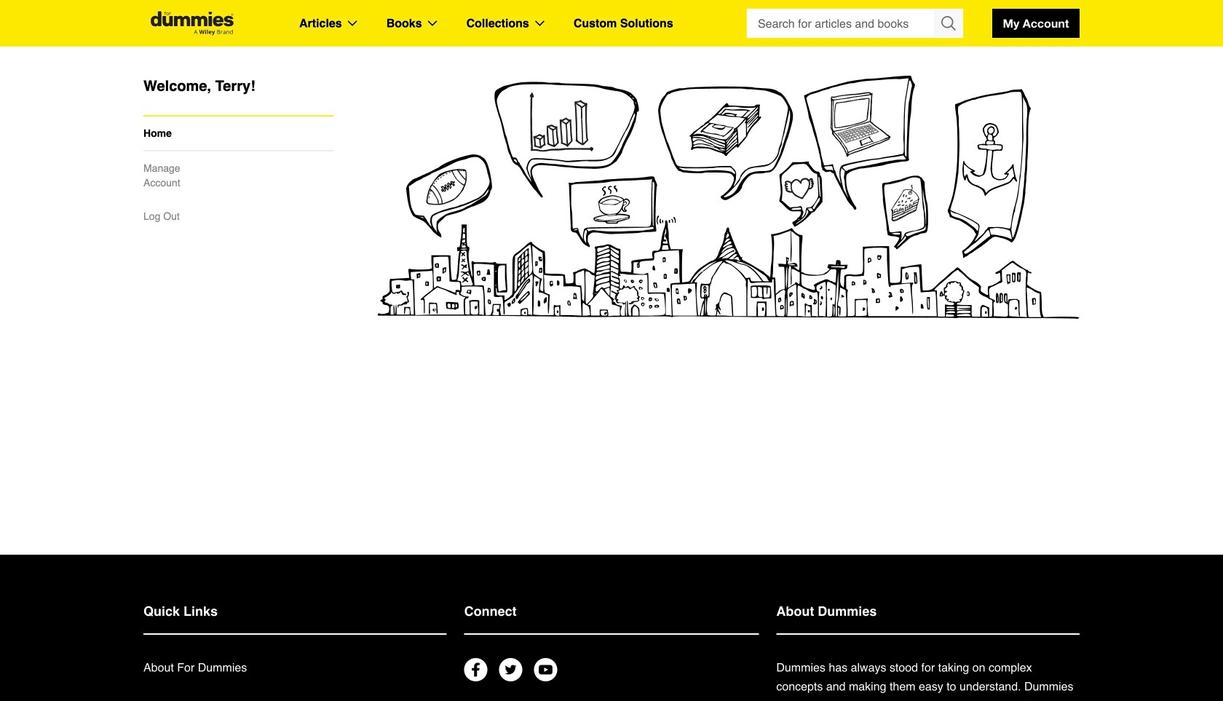 Task type: locate. For each thing, give the bounding box(es) containing it.
relationships & family articles image
[[779, 161, 824, 227]]

open article categories image
[[348, 20, 357, 26]]

technology articles image
[[804, 76, 916, 210]]

cake articles image
[[883, 175, 929, 249]]

group
[[747, 9, 964, 38]]

Search for articles and books text field
[[747, 9, 936, 38]]

logo image
[[143, 11, 241, 35]]



Task type: vqa. For each thing, say whether or not it's contained in the screenshot.
talking
no



Task type: describe. For each thing, give the bounding box(es) containing it.
food & drink articles image
[[569, 176, 658, 247]]

open collections list image
[[535, 20, 545, 26]]

math articles image
[[494, 82, 640, 198]]

sailing articles image
[[947, 89, 1031, 258]]

business, careers & money articles image
[[658, 86, 794, 200]]

sports & recreation articles image
[[406, 154, 492, 238]]

open book categories image
[[428, 20, 437, 26]]



